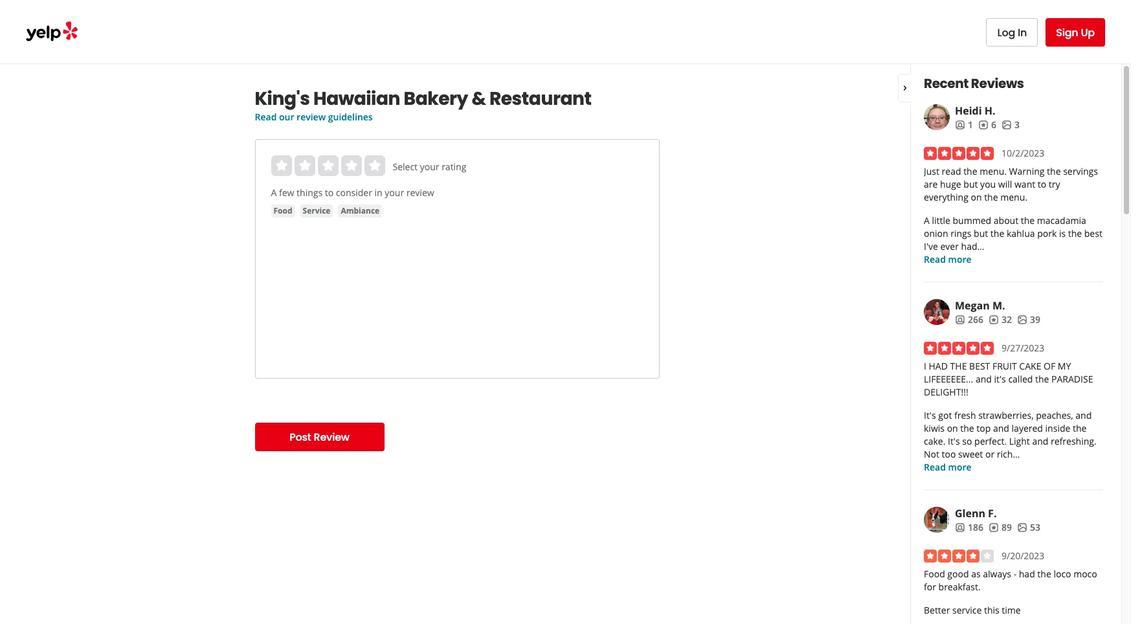Task type: describe. For each thing, give the bounding box(es) containing it.
39
[[1030, 313, 1040, 326]]

food good as always - had the loco moco for breakfast.
[[924, 568, 1097, 593]]

review
[[314, 430, 350, 444]]

photo of megan m. image
[[924, 299, 950, 325]]

1
[[968, 118, 973, 131]]

recent
[[924, 74, 969, 93]]

peaches,
[[1036, 409, 1073, 421]]

megan
[[955, 298, 990, 313]]

ever
[[940, 240, 959, 253]]

things
[[297, 186, 323, 199]]

and down strawberries,
[[993, 422, 1009, 434]]

breakfast.
[[939, 581, 981, 593]]

but inside a little bummed about the macadamia onion rings but the kahlua pork is the best i've ever had…
[[974, 227, 988, 240]]

little
[[932, 214, 950, 227]]

strawberries,
[[978, 409, 1034, 421]]

cake
[[1019, 360, 1041, 372]]

read
[[942, 165, 961, 177]]

want
[[1015, 178, 1035, 190]]

read more button for megan m.
[[924, 461, 972, 474]]

9/20/2023
[[1002, 550, 1045, 562]]

the inside i had the best fruit cake of my lifeeeeee... and it's called the paradise delight!!!
[[1035, 373, 1049, 385]]

reviews element for m.
[[989, 313, 1012, 326]]

recent reviews
[[924, 74, 1024, 93]]

bakery
[[404, 86, 468, 111]]

in
[[1018, 25, 1027, 40]]

macadamia
[[1037, 214, 1086, 227]]

and inside i had the best fruit cake of my lifeeeeee... and it's called the paradise delight!!!
[[976, 373, 992, 385]]

guidelines
[[328, 111, 373, 123]]

or
[[985, 448, 995, 460]]

paradise
[[1051, 373, 1093, 385]]

photo of glenn f. image
[[924, 507, 950, 533]]

16 photos v2 image for heidi h.
[[1002, 120, 1012, 130]]

h.
[[985, 104, 995, 118]]

pork
[[1037, 227, 1057, 240]]

about
[[994, 214, 1019, 227]]

post review
[[290, 430, 350, 444]]

king's hawaiian bakery & restaurant read our review guidelines
[[255, 86, 591, 123]]

perfect.
[[974, 435, 1007, 447]]

16 photos v2 image for megan m.
[[1017, 315, 1027, 325]]

&
[[472, 86, 486, 111]]

got
[[938, 409, 952, 421]]

0 horizontal spatial to
[[325, 186, 334, 199]]

up
[[1081, 25, 1095, 40]]

16 friends v2 image for glenn f.
[[955, 522, 965, 533]]

3
[[1015, 118, 1020, 131]]

onion
[[924, 227, 948, 240]]

lifeeeeee...
[[924, 373, 973, 385]]

it's got fresh strawberries, peaches, and kiwis on the top and layered inside the cake. it's so perfect. light and refreshing. not too sweet or rich…
[[924, 409, 1097, 460]]

89
[[1002, 521, 1012, 534]]

and down layered
[[1032, 435, 1048, 447]]

not
[[924, 448, 939, 460]]

moco
[[1074, 568, 1097, 580]]

the up kahlua
[[1021, 214, 1035, 227]]

but inside the 'just read the menu. warning the servings are huge but you will want to try everything on the menu.'
[[964, 178, 978, 190]]

consider
[[336, 186, 372, 199]]

1 horizontal spatial your
[[420, 161, 439, 173]]

servings
[[1063, 165, 1098, 177]]

cake.
[[924, 435, 946, 447]]

try
[[1049, 178, 1060, 190]]

huge
[[940, 178, 961, 190]]

1 vertical spatial it's
[[948, 435, 960, 447]]

16 friends v2 image for heidi h.
[[955, 120, 965, 130]]

-
[[1014, 568, 1017, 580]]

186
[[968, 521, 983, 534]]

sign up
[[1056, 25, 1095, 40]]

to inside the 'just read the menu. warning the servings are huge but you will want to try everything on the menu.'
[[1038, 178, 1046, 190]]

photos element for heidi h.
[[1002, 118, 1020, 131]]

hawaiian
[[313, 86, 400, 111]]

f.
[[988, 506, 997, 521]]

a few things to consider in your review
[[271, 186, 434, 199]]

review for few
[[406, 186, 434, 199]]

1 vertical spatial your
[[385, 186, 404, 199]]

heidi
[[955, 104, 982, 118]]

the right is
[[1068, 227, 1082, 240]]

read for megan m.
[[924, 461, 946, 473]]

log in
[[997, 25, 1027, 40]]

the up 'so'
[[960, 422, 974, 434]]

0 vertical spatial menu.
[[980, 165, 1007, 177]]

few
[[279, 186, 294, 199]]

sign up button
[[1046, 18, 1105, 47]]

had…
[[961, 240, 984, 253]]

best
[[1084, 227, 1103, 240]]

53
[[1030, 521, 1040, 534]]

reviews element for f.
[[989, 521, 1012, 534]]

read more for megan m.
[[924, 461, 972, 473]]

just read the menu. warning the servings are huge but you will want to try everything on the menu.
[[924, 165, 1098, 203]]

a for a few things to consider in your review
[[271, 186, 277, 199]]

rating element
[[271, 155, 385, 176]]

on inside the 'just read the menu. warning the servings are huge but you will want to try everything on the menu.'
[[971, 191, 982, 203]]

everything
[[924, 191, 968, 203]]

fruit
[[993, 360, 1017, 372]]

will
[[998, 178, 1012, 190]]

read for heidi h.
[[924, 253, 946, 265]]

the up refreshing.
[[1073, 422, 1087, 434]]

16 review v2 image
[[989, 315, 999, 325]]

time
[[1002, 604, 1021, 616]]

heidi h.
[[955, 104, 995, 118]]

reviews element for h.
[[978, 118, 996, 131]]

best
[[969, 360, 990, 372]]

reviews
[[971, 74, 1024, 93]]

post review button
[[255, 423, 384, 451]]

a for a little bummed about the macadamia onion rings but the kahlua pork is the best i've ever had…
[[924, 214, 930, 227]]

friends element for megan m.
[[955, 313, 983, 326]]

friends element for heidi h.
[[955, 118, 973, 131]]

glenn
[[955, 506, 985, 521]]

the right read
[[964, 165, 977, 177]]

266
[[968, 313, 983, 326]]

good
[[947, 568, 969, 580]]

as
[[971, 568, 981, 580]]

read inside king's hawaiian bakery & restaurant read our review guidelines
[[255, 111, 277, 123]]

our
[[279, 111, 294, 123]]

i had the best fruit cake of my lifeeeeee... and it's called the paradise delight!!!
[[924, 360, 1093, 398]]



Task type: locate. For each thing, give the bounding box(es) containing it.
1 vertical spatial photos element
[[1017, 313, 1040, 326]]

16 review v2 image for h.
[[978, 120, 989, 130]]

select your rating
[[393, 161, 466, 173]]

the down about on the right top
[[991, 227, 1004, 240]]

2 read more from the top
[[924, 461, 972, 473]]

photo of heidi h. image
[[924, 104, 950, 130]]

0 vertical spatial 16 review v2 image
[[978, 120, 989, 130]]

read down not
[[924, 461, 946, 473]]

is
[[1059, 227, 1066, 240]]

of
[[1044, 360, 1055, 372]]

16 photos v2 image left 53 at bottom right
[[1017, 522, 1027, 533]]

log in button
[[986, 18, 1038, 47]]

5 star rating image for megan m.
[[924, 342, 994, 355]]

1 horizontal spatial a
[[924, 214, 930, 227]]

service
[[952, 604, 982, 616]]

warning
[[1009, 165, 1045, 177]]

review inside king's hawaiian bakery & restaurant read our review guidelines
[[297, 111, 326, 123]]

photos element
[[1002, 118, 1020, 131], [1017, 313, 1040, 326], [1017, 521, 1040, 534]]

1 vertical spatial read more
[[924, 461, 972, 473]]

1 vertical spatial menu.
[[1000, 191, 1027, 203]]

ambiance
[[341, 205, 380, 216]]

0 vertical spatial 16 photos v2 image
[[1002, 120, 1012, 130]]

the
[[964, 165, 977, 177], [1047, 165, 1061, 177], [984, 191, 998, 203], [1021, 214, 1035, 227], [991, 227, 1004, 240], [1068, 227, 1082, 240], [1035, 373, 1049, 385], [960, 422, 974, 434], [1073, 422, 1087, 434], [1037, 568, 1051, 580]]

and down 'best'
[[976, 373, 992, 385]]

food inside food good as always - had the loco moco for breakfast.
[[924, 568, 945, 580]]

1 horizontal spatial food
[[924, 568, 945, 580]]

1 vertical spatial 16 friends v2 image
[[955, 522, 965, 533]]

5 star rating image up read
[[924, 147, 994, 160]]

1 vertical spatial read more button
[[924, 461, 972, 474]]

1 more from the top
[[948, 253, 972, 265]]

0 horizontal spatial your
[[385, 186, 404, 199]]

16 photos v2 image left 39
[[1017, 315, 1027, 325]]

0 vertical spatial your
[[420, 161, 439, 173]]

0 vertical spatial on
[[971, 191, 982, 203]]

0 vertical spatial friends element
[[955, 118, 973, 131]]

friends element down heidi
[[955, 118, 973, 131]]

top
[[977, 422, 991, 434]]

0 vertical spatial but
[[964, 178, 978, 190]]

read down i've
[[924, 253, 946, 265]]

rating
[[442, 161, 466, 173]]

16 review v2 image for f.
[[989, 522, 999, 533]]

a
[[271, 186, 277, 199], [924, 214, 930, 227]]

kiwis
[[924, 422, 945, 434]]

1 read more button from the top
[[924, 253, 972, 266]]

it's up kiwis
[[924, 409, 936, 421]]

read more down ever
[[924, 253, 972, 265]]

1 vertical spatial read
[[924, 253, 946, 265]]

light
[[1009, 435, 1030, 447]]

reviews element down f.
[[989, 521, 1012, 534]]

2 friends element from the top
[[955, 313, 983, 326]]

1 vertical spatial on
[[947, 422, 958, 434]]

10/2/2023
[[1002, 147, 1045, 159]]

more for heidi h.
[[948, 253, 972, 265]]

friends element down megan
[[955, 313, 983, 326]]

16 friends v2 image left 186
[[955, 522, 965, 533]]

megan m.
[[955, 298, 1005, 313]]

bummed
[[953, 214, 991, 227]]

read more button
[[924, 253, 972, 266], [924, 461, 972, 474]]

2 vertical spatial reviews element
[[989, 521, 1012, 534]]

read
[[255, 111, 277, 123], [924, 253, 946, 265], [924, 461, 946, 473]]

6
[[991, 118, 996, 131]]

0 vertical spatial read more
[[924, 253, 972, 265]]

a little bummed about the macadamia onion rings but the kahlua pork is the best i've ever had…
[[924, 214, 1103, 253]]

0 horizontal spatial review
[[297, 111, 326, 123]]

your
[[420, 161, 439, 173], [385, 186, 404, 199]]

king's
[[255, 86, 310, 111]]

close sidebar icon image
[[900, 83, 910, 93], [900, 83, 910, 93]]

32
[[1002, 313, 1012, 326]]

glenn f.
[[955, 506, 997, 521]]

1 horizontal spatial to
[[1038, 178, 1046, 190]]

0 vertical spatial 5 star rating image
[[924, 147, 994, 160]]

had
[[1019, 568, 1035, 580]]

0 vertical spatial a
[[271, 186, 277, 199]]

photos element for megan m.
[[1017, 313, 1040, 326]]

log
[[997, 25, 1015, 40]]

0 vertical spatial more
[[948, 253, 972, 265]]

too
[[942, 448, 956, 460]]

9/27/2023
[[1002, 342, 1045, 354]]

reviews element containing 6
[[978, 118, 996, 131]]

1 16 friends v2 image from the top
[[955, 120, 965, 130]]

0 horizontal spatial a
[[271, 186, 277, 199]]

just
[[924, 165, 939, 177]]

2 vertical spatial read
[[924, 461, 946, 473]]

1 horizontal spatial review
[[406, 186, 434, 199]]

food for food
[[274, 205, 292, 216]]

friends element containing 266
[[955, 313, 983, 326]]

your left "rating"
[[420, 161, 439, 173]]

but up had…
[[974, 227, 988, 240]]

16 friends v2 image
[[955, 120, 965, 130], [955, 522, 965, 533]]

1 vertical spatial reviews element
[[989, 313, 1012, 326]]

friends element down glenn in the right bottom of the page
[[955, 521, 983, 534]]

friends element
[[955, 118, 973, 131], [955, 313, 983, 326], [955, 521, 983, 534]]

to left try
[[1038, 178, 1046, 190]]

read more button for heidi h.
[[924, 253, 972, 266]]

2 vertical spatial friends element
[[955, 521, 983, 534]]

1 friends element from the top
[[955, 118, 973, 131]]

menu. down the will
[[1000, 191, 1027, 203]]

0 vertical spatial reviews element
[[978, 118, 996, 131]]

food for food good as always - had the loco moco for breakfast.
[[924, 568, 945, 580]]

in
[[375, 186, 382, 199]]

the down of
[[1035, 373, 1049, 385]]

16 friends v2 image
[[955, 315, 965, 325]]

16 photos v2 image for glenn f.
[[1017, 522, 1027, 533]]

5 star rating image for heidi h.
[[924, 147, 994, 160]]

for
[[924, 581, 936, 593]]

food down few
[[274, 205, 292, 216]]

5 star rating image
[[924, 147, 994, 160], [924, 342, 994, 355]]

2 16 friends v2 image from the top
[[955, 522, 965, 533]]

read more down the too on the bottom of page
[[924, 461, 972, 473]]

1 vertical spatial 16 review v2 image
[[989, 522, 999, 533]]

layered
[[1012, 422, 1043, 434]]

1 vertical spatial 16 photos v2 image
[[1017, 315, 1027, 325]]

1 vertical spatial review
[[406, 186, 434, 199]]

had
[[929, 360, 948, 372]]

read more for heidi h.
[[924, 253, 972, 265]]

friends element for glenn f.
[[955, 521, 983, 534]]

your right in
[[385, 186, 404, 199]]

None radio
[[271, 155, 292, 176], [294, 155, 315, 176], [318, 155, 338, 176], [364, 155, 385, 176], [271, 155, 292, 176], [294, 155, 315, 176], [318, 155, 338, 176], [364, 155, 385, 176]]

food
[[274, 205, 292, 216], [924, 568, 945, 580]]

service
[[303, 205, 330, 216]]

my
[[1058, 360, 1071, 372]]

friends element containing 1
[[955, 118, 973, 131]]

None radio
[[341, 155, 362, 176]]

1 horizontal spatial it's
[[948, 435, 960, 447]]

review for hawaiian
[[297, 111, 326, 123]]

better service this time
[[924, 604, 1021, 616]]

0 vertical spatial it's
[[924, 409, 936, 421]]

0 vertical spatial food
[[274, 205, 292, 216]]

16 review v2 image left 6
[[978, 120, 989, 130]]

on inside it's got fresh strawberries, peaches, and kiwis on the top and layered inside the cake. it's so perfect. light and refreshing. not too sweet or rich…
[[947, 422, 958, 434]]

5 star rating image up "the"
[[924, 342, 994, 355]]

photos element containing 39
[[1017, 313, 1040, 326]]

read more button down ever
[[924, 253, 972, 266]]

16 photos v2 image
[[1002, 120, 1012, 130], [1017, 315, 1027, 325], [1017, 522, 1027, 533]]

2 more from the top
[[948, 461, 972, 473]]

photos element right 32
[[1017, 313, 1040, 326]]

delight!!!
[[924, 386, 968, 398]]

photos element containing 3
[[1002, 118, 1020, 131]]

0 vertical spatial 16 friends v2 image
[[955, 120, 965, 130]]

0 horizontal spatial food
[[274, 205, 292, 216]]

photos element right 6
[[1002, 118, 1020, 131]]

the up try
[[1047, 165, 1061, 177]]

0 vertical spatial photos element
[[1002, 118, 1020, 131]]

reviews element containing 32
[[989, 313, 1012, 326]]

called
[[1008, 373, 1033, 385]]

you
[[980, 178, 996, 190]]

0 vertical spatial review
[[297, 111, 326, 123]]

post
[[290, 430, 311, 444]]

2 vertical spatial 16 photos v2 image
[[1017, 522, 1027, 533]]

on down got
[[947, 422, 958, 434]]

and
[[976, 373, 992, 385], [1076, 409, 1092, 421], [993, 422, 1009, 434], [1032, 435, 1048, 447]]

are
[[924, 178, 938, 190]]

more for megan m.
[[948, 461, 972, 473]]

reviews element down h.
[[978, 118, 996, 131]]

it's left 'so'
[[948, 435, 960, 447]]

m.
[[992, 298, 1005, 313]]

more down ever
[[948, 253, 972, 265]]

better
[[924, 604, 950, 616]]

the
[[950, 360, 967, 372]]

1 vertical spatial food
[[924, 568, 945, 580]]

1 read more from the top
[[924, 253, 972, 265]]

the down you
[[984, 191, 998, 203]]

on down you
[[971, 191, 982, 203]]

0 vertical spatial read
[[255, 111, 277, 123]]

menu.
[[980, 165, 1007, 177], [1000, 191, 1027, 203]]

read more button down the too on the bottom of page
[[924, 461, 972, 474]]

reviews element
[[978, 118, 996, 131], [989, 313, 1012, 326], [989, 521, 1012, 534]]

0 vertical spatial read more button
[[924, 253, 972, 266]]

so
[[962, 435, 972, 447]]

2 5 star rating image from the top
[[924, 342, 994, 355]]

16 photos v2 image left the 3
[[1002, 120, 1012, 130]]

1 vertical spatial 5 star rating image
[[924, 342, 994, 355]]

food up for
[[924, 568, 945, 580]]

select
[[393, 161, 418, 173]]

read our review guidelines link
[[255, 111, 373, 123]]

review down select your rating
[[406, 186, 434, 199]]

a left few
[[271, 186, 277, 199]]

1 vertical spatial friends element
[[955, 313, 983, 326]]

4 star rating image
[[924, 550, 994, 563]]

16 friends v2 image left 1
[[955, 120, 965, 130]]

1 horizontal spatial on
[[971, 191, 982, 203]]

this
[[984, 604, 999, 616]]

a left little
[[924, 214, 930, 227]]

and up refreshing.
[[1076, 409, 1092, 421]]

always
[[983, 568, 1011, 580]]

more
[[948, 253, 972, 265], [948, 461, 972, 473]]

it's
[[924, 409, 936, 421], [948, 435, 960, 447]]

1 vertical spatial a
[[924, 214, 930, 227]]

1 vertical spatial but
[[974, 227, 988, 240]]

photos element containing 53
[[1017, 521, 1040, 534]]

0 horizontal spatial on
[[947, 422, 958, 434]]

16 review v2 image
[[978, 120, 989, 130], [989, 522, 999, 533]]

review right the our
[[297, 111, 326, 123]]

read left the our
[[255, 111, 277, 123]]

friends element containing 186
[[955, 521, 983, 534]]

the right had
[[1037, 568, 1051, 580]]

reviews element down m.
[[989, 313, 1012, 326]]

1 5 star rating image from the top
[[924, 147, 994, 160]]

0 horizontal spatial it's
[[924, 409, 936, 421]]

2 read more button from the top
[[924, 461, 972, 474]]

2 vertical spatial photos element
[[1017, 521, 1040, 534]]

3 friends element from the top
[[955, 521, 983, 534]]

but left you
[[964, 178, 978, 190]]

16 review v2 image left 89 on the right bottom of the page
[[989, 522, 999, 533]]

the inside food good as always - had the loco moco for breakfast.
[[1037, 568, 1051, 580]]

more down sweet
[[948, 461, 972, 473]]

reviews element containing 89
[[989, 521, 1012, 534]]

photos element for glenn f.
[[1017, 521, 1040, 534]]

1 vertical spatial more
[[948, 461, 972, 473]]

it's
[[994, 373, 1006, 385]]

photos element right 89 on the right bottom of the page
[[1017, 521, 1040, 534]]

to right the things at the left of the page
[[325, 186, 334, 199]]

fresh
[[954, 409, 976, 421]]

a inside a little bummed about the macadamia onion rings but the kahlua pork is the best i've ever had…
[[924, 214, 930, 227]]

but
[[964, 178, 978, 190], [974, 227, 988, 240]]

menu. up you
[[980, 165, 1007, 177]]

refreshing.
[[1051, 435, 1097, 447]]



Task type: vqa. For each thing, say whether or not it's contained in the screenshot.
"Log In" button
yes



